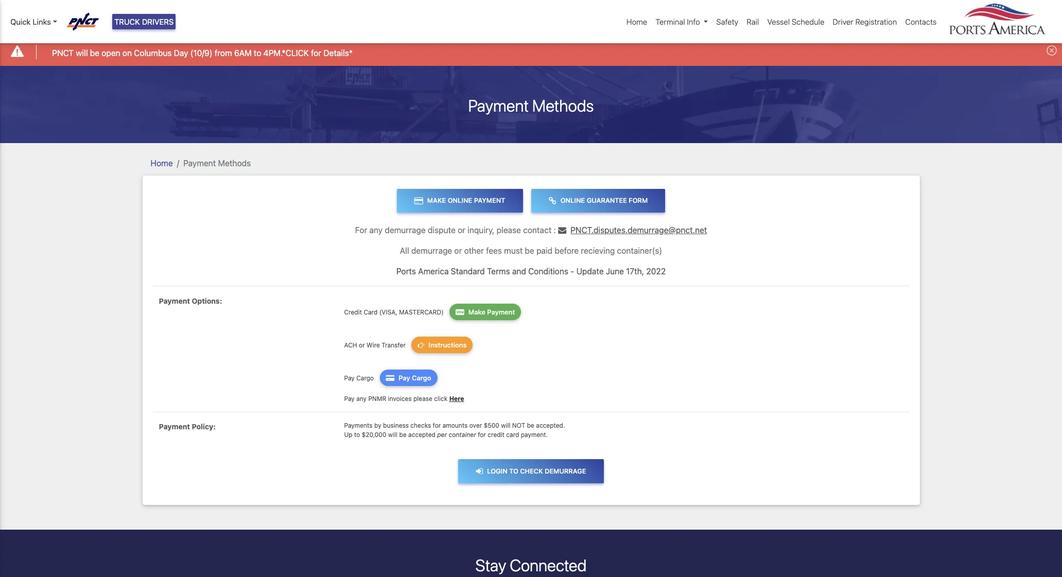 Task type: locate. For each thing, give the bounding box(es) containing it.
0 horizontal spatial online
[[448, 197, 473, 205]]

pnct will be open on columbus day (10/9) from 6am to 4pm.*click for details* alert
[[0, 38, 1063, 66]]

for inside alert
[[311, 48, 322, 57]]

1 vertical spatial methods
[[218, 158, 251, 168]]

home link
[[623, 12, 652, 32], [151, 158, 173, 168]]

1 horizontal spatial payment methods
[[469, 96, 594, 115]]

2 vertical spatial will
[[388, 431, 398, 439]]

pay cargo up the pay any pnmr invoices please click here
[[399, 374, 431, 382]]

not
[[513, 422, 526, 430]]

0 vertical spatial methods
[[533, 96, 594, 115]]

for
[[355, 226, 367, 235]]

container
[[449, 431, 476, 439]]

hand o right image
[[418, 342, 429, 349]]

mastercard)
[[399, 308, 444, 316]]

1 vertical spatial make
[[469, 308, 486, 316]]

checks
[[411, 422, 431, 430]]

click
[[434, 395, 448, 403]]

1 horizontal spatial will
[[388, 431, 398, 439]]

for down over
[[478, 431, 486, 439]]

vessel schedule link
[[764, 12, 829, 32]]

make online payment
[[428, 197, 506, 205]]

0 horizontal spatial pay cargo
[[344, 374, 376, 382]]

0 vertical spatial or
[[458, 226, 466, 235]]

credit card (visa, mastercard)
[[344, 308, 446, 316]]

0 horizontal spatial cargo
[[357, 374, 374, 382]]

make up dispute
[[428, 197, 446, 205]]

0 horizontal spatial for
[[311, 48, 322, 57]]

over
[[470, 422, 482, 430]]

1 vertical spatial to
[[354, 431, 360, 439]]

0 vertical spatial will
[[76, 48, 88, 57]]

cargo up the pay any pnmr invoices please click here
[[412, 374, 431, 382]]

online guarantee form
[[561, 197, 648, 205]]

will down the business
[[388, 431, 398, 439]]

truck
[[114, 17, 140, 26]]

please left click
[[414, 395, 433, 403]]

pay any pnmr invoices please click here
[[344, 395, 464, 403]]

1 horizontal spatial for
[[433, 422, 441, 430]]

for left details*
[[311, 48, 322, 57]]

0 vertical spatial to
[[254, 48, 261, 57]]

cargo inside 'pay cargo' link
[[412, 374, 431, 382]]

1 vertical spatial for
[[433, 422, 441, 430]]

payment inside make online payment "link"
[[474, 197, 506, 205]]

sign in image
[[476, 467, 487, 476]]

methods
[[533, 96, 594, 115], [218, 158, 251, 168]]

for any demurrage dispute or inquiry, please contact :
[[355, 226, 559, 235]]

pay cargo up pnmr
[[344, 374, 376, 382]]

for up per
[[433, 422, 441, 430]]

pnct.disputes.demurrage@pnct.net link
[[559, 226, 708, 235]]

demurrage up all
[[385, 226, 426, 235]]

details*
[[324, 48, 353, 57]]

demurrage up america
[[412, 246, 452, 256]]

demurrage
[[545, 468, 587, 475]]

2 online from the left
[[561, 197, 585, 205]]

other
[[464, 246, 484, 256]]

1 horizontal spatial methods
[[533, 96, 594, 115]]

to right 6am
[[254, 48, 261, 57]]

info
[[687, 17, 700, 26]]

0 horizontal spatial to
[[254, 48, 261, 57]]

0 vertical spatial please
[[497, 226, 521, 235]]

1 vertical spatial home
[[151, 158, 173, 168]]

day
[[174, 48, 188, 57]]

be
[[90, 48, 99, 57], [525, 246, 535, 256], [527, 422, 535, 430], [400, 431, 407, 439]]

2 vertical spatial for
[[478, 431, 486, 439]]

1 horizontal spatial cargo
[[412, 374, 431, 382]]

any
[[370, 226, 383, 235], [357, 395, 367, 403]]

all demurrage or other fees must be paid before recieving container(s)
[[400, 246, 663, 256]]

contacts link
[[902, 12, 941, 32]]

1 vertical spatial any
[[357, 395, 367, 403]]

and
[[513, 267, 526, 276]]

be left paid
[[525, 246, 535, 256]]

1 vertical spatial demurrage
[[412, 246, 452, 256]]

make payment
[[469, 308, 515, 316]]

1 horizontal spatial home link
[[623, 12, 652, 32]]

0 vertical spatial make
[[428, 197, 446, 205]]

0 vertical spatial any
[[370, 226, 383, 235]]

accepted.
[[536, 422, 565, 430]]

pay cargo link
[[380, 370, 438, 386]]

0 horizontal spatial please
[[414, 395, 433, 403]]

to right login
[[510, 468, 519, 475]]

0 horizontal spatial make
[[428, 197, 446, 205]]

quick links link
[[10, 16, 57, 28]]

home
[[627, 17, 648, 26], [151, 158, 173, 168]]

make down standard
[[469, 308, 486, 316]]

will right pnct
[[76, 48, 88, 57]]

online up envelope image
[[561, 197, 585, 205]]

-
[[571, 267, 575, 276]]

or left inquiry,
[[458, 226, 466, 235]]

1 horizontal spatial to
[[354, 431, 360, 439]]

be down the business
[[400, 431, 407, 439]]

ports america standard terms and conditions - update june 17th, 2022 link
[[397, 267, 666, 276]]

online
[[448, 197, 473, 205], [561, 197, 585, 205]]

credit card image
[[415, 197, 428, 205]]

cc visa image
[[456, 309, 469, 316]]

2 vertical spatial to
[[510, 468, 519, 475]]

payment policy:
[[159, 423, 216, 431]]

or
[[458, 226, 466, 235], [455, 246, 462, 256], [359, 341, 365, 349]]

driver
[[833, 17, 854, 26]]

to right up
[[354, 431, 360, 439]]

be left open
[[90, 48, 99, 57]]

guarantee
[[587, 197, 627, 205]]

2 horizontal spatial will
[[501, 422, 511, 430]]

be inside alert
[[90, 48, 99, 57]]

payment methods
[[469, 96, 594, 115], [184, 158, 251, 168]]

0 horizontal spatial any
[[357, 395, 367, 403]]

payments
[[344, 422, 373, 430]]

terminal
[[656, 17, 686, 26]]

driver registration
[[833, 17, 898, 26]]

cargo
[[412, 374, 431, 382], [357, 374, 374, 382]]

0 horizontal spatial payment methods
[[184, 158, 251, 168]]

by
[[375, 422, 382, 430]]

payment.
[[521, 431, 548, 439]]

make online payment link
[[397, 189, 523, 213]]

demurrage
[[385, 226, 426, 235], [412, 246, 452, 256]]

pay cargo inside 'pay cargo' link
[[399, 374, 431, 382]]

check
[[520, 468, 543, 475]]

1 online from the left
[[448, 197, 473, 205]]

open
[[102, 48, 120, 57]]

credit
[[344, 308, 362, 316]]

please up must
[[497, 226, 521, 235]]

0 vertical spatial for
[[311, 48, 322, 57]]

1 horizontal spatial home
[[627, 17, 648, 26]]

cargo up pnmr
[[357, 374, 374, 382]]

make
[[428, 197, 446, 205], [469, 308, 486, 316]]

will up card on the left of page
[[501, 422, 511, 430]]

pay
[[399, 374, 410, 382], [344, 374, 355, 382], [344, 395, 355, 403]]

here link
[[450, 395, 464, 403]]

(10/9)
[[190, 48, 213, 57]]

wire
[[367, 341, 380, 349]]

pay up the pay any pnmr invoices please click here
[[399, 374, 410, 382]]

0 horizontal spatial will
[[76, 48, 88, 57]]

ach or wire transfer
[[344, 341, 408, 349]]

policy:
[[192, 423, 216, 431]]

any left pnmr
[[357, 395, 367, 403]]

1 vertical spatial home link
[[151, 158, 173, 168]]

any right for at the left top of page
[[370, 226, 383, 235]]

payment
[[469, 96, 529, 115], [184, 158, 216, 168], [474, 197, 506, 205], [159, 297, 190, 305], [488, 308, 515, 316], [159, 423, 190, 431]]

2 vertical spatial or
[[359, 341, 365, 349]]

online up for any demurrage dispute or inquiry, please contact :
[[448, 197, 473, 205]]

card
[[507, 431, 520, 439]]

1 horizontal spatial pay cargo
[[399, 374, 431, 382]]

before
[[555, 246, 579, 256]]

credit card alt image
[[386, 375, 399, 382]]

or left other
[[455, 246, 462, 256]]

dispute
[[428, 226, 456, 235]]

1 vertical spatial will
[[501, 422, 511, 430]]

1 vertical spatial please
[[414, 395, 433, 403]]

truck drivers link
[[112, 14, 176, 30]]

1 horizontal spatial make
[[469, 308, 486, 316]]

1 horizontal spatial online
[[561, 197, 585, 205]]

driver registration link
[[829, 12, 902, 32]]

(visa,
[[380, 308, 398, 316]]

june
[[606, 267, 624, 276]]

1 horizontal spatial any
[[370, 226, 383, 235]]

or right ach
[[359, 341, 365, 349]]



Task type: describe. For each thing, give the bounding box(es) containing it.
up
[[344, 431, 353, 439]]

pay down ach
[[344, 374, 355, 382]]

will inside alert
[[76, 48, 88, 57]]

envelope image
[[559, 226, 567, 234]]

2022
[[647, 267, 666, 276]]

instructions
[[429, 341, 467, 349]]

vessel schedule
[[768, 17, 825, 26]]

options:
[[192, 297, 222, 305]]

business
[[383, 422, 409, 430]]

0 vertical spatial home link
[[623, 12, 652, 32]]

stay
[[476, 556, 507, 575]]

payment options:
[[159, 297, 222, 305]]

login to check demurrage link
[[459, 460, 604, 484]]

0 horizontal spatial home link
[[151, 158, 173, 168]]

vessel
[[768, 17, 790, 26]]

container(s)
[[617, 246, 663, 256]]

invoices
[[388, 395, 412, 403]]

recieving
[[581, 246, 615, 256]]

inquiry,
[[468, 226, 495, 235]]

from
[[215, 48, 232, 57]]

form
[[629, 197, 648, 205]]

4pm.*click
[[264, 48, 309, 57]]

schedule
[[792, 17, 825, 26]]

safety
[[717, 17, 739, 26]]

$500
[[484, 422, 500, 430]]

accepted
[[409, 431, 436, 439]]

pnct will be open on columbus day (10/9) from 6am to 4pm.*click for details*
[[52, 48, 353, 57]]

paid
[[537, 246, 553, 256]]

all
[[400, 246, 409, 256]]

1 vertical spatial payment methods
[[184, 158, 251, 168]]

be up payment.
[[527, 422, 535, 430]]

make payment link
[[450, 304, 522, 320]]

0 vertical spatial home
[[627, 17, 648, 26]]

terminal info
[[656, 17, 700, 26]]

pnmr
[[369, 395, 387, 403]]

any for pnmr
[[357, 395, 367, 403]]

update
[[577, 267, 604, 276]]

conditions
[[529, 267, 569, 276]]

1 vertical spatial or
[[455, 246, 462, 256]]

contacts
[[906, 17, 937, 26]]

$20,000
[[362, 431, 387, 439]]

terminal info link
[[652, 12, 713, 32]]

instructions link
[[412, 337, 473, 353]]

must
[[504, 246, 523, 256]]

to inside payments by business checks for amounts over $500 will not be accepted. up to $20,000 will be accepted per container for credit card payment.
[[354, 431, 360, 439]]

0 horizontal spatial methods
[[218, 158, 251, 168]]

payment inside make payment "link"
[[488, 308, 515, 316]]

make for make online payment
[[428, 197, 446, 205]]

quick links
[[10, 17, 51, 26]]

any for demurrage
[[370, 226, 383, 235]]

ports america standard terms and conditions - update june 17th, 2022
[[397, 267, 666, 276]]

1 horizontal spatial please
[[497, 226, 521, 235]]

ports
[[397, 267, 416, 276]]

login to check demurrage
[[487, 468, 587, 475]]

pay left pnmr
[[344, 395, 355, 403]]

fees
[[486, 246, 502, 256]]

columbus
[[134, 48, 172, 57]]

payments by business checks for amounts over $500 will not be accepted. up to $20,000 will be accepted per container for credit card payment.
[[344, 422, 565, 439]]

pnct will be open on columbus day (10/9) from 6am to 4pm.*click for details* link
[[52, 47, 353, 59]]

rail link
[[743, 12, 764, 32]]

registration
[[856, 17, 898, 26]]

on
[[123, 48, 132, 57]]

pnct.disputes.demurrage@pnct.net
[[571, 226, 708, 235]]

link image
[[549, 197, 561, 205]]

card
[[364, 308, 378, 316]]

quick
[[10, 17, 31, 26]]

login
[[487, 468, 508, 475]]

make for make payment
[[469, 308, 486, 316]]

2 horizontal spatial to
[[510, 468, 519, 475]]

truck drivers
[[114, 17, 174, 26]]

terms
[[487, 267, 510, 276]]

0 vertical spatial demurrage
[[385, 226, 426, 235]]

6am
[[234, 48, 252, 57]]

per
[[437, 431, 447, 439]]

online inside make online payment "link"
[[448, 197, 473, 205]]

here
[[450, 395, 464, 403]]

17th,
[[627, 267, 645, 276]]

transfer
[[382, 341, 406, 349]]

pnct
[[52, 48, 74, 57]]

2 horizontal spatial for
[[478, 431, 486, 439]]

online inside online guarantee form link
[[561, 197, 585, 205]]

to inside alert
[[254, 48, 261, 57]]

0 horizontal spatial home
[[151, 158, 173, 168]]

contact
[[524, 226, 552, 235]]

0 vertical spatial payment methods
[[469, 96, 594, 115]]

credit
[[488, 431, 505, 439]]

close image
[[1047, 45, 1058, 56]]

online guarantee form link
[[532, 189, 666, 213]]

stay connected
[[476, 556, 587, 575]]

ach
[[344, 341, 357, 349]]



Task type: vqa. For each thing, say whether or not it's contained in the screenshot.
10/10/2023 07:42's 10/10/2023
no



